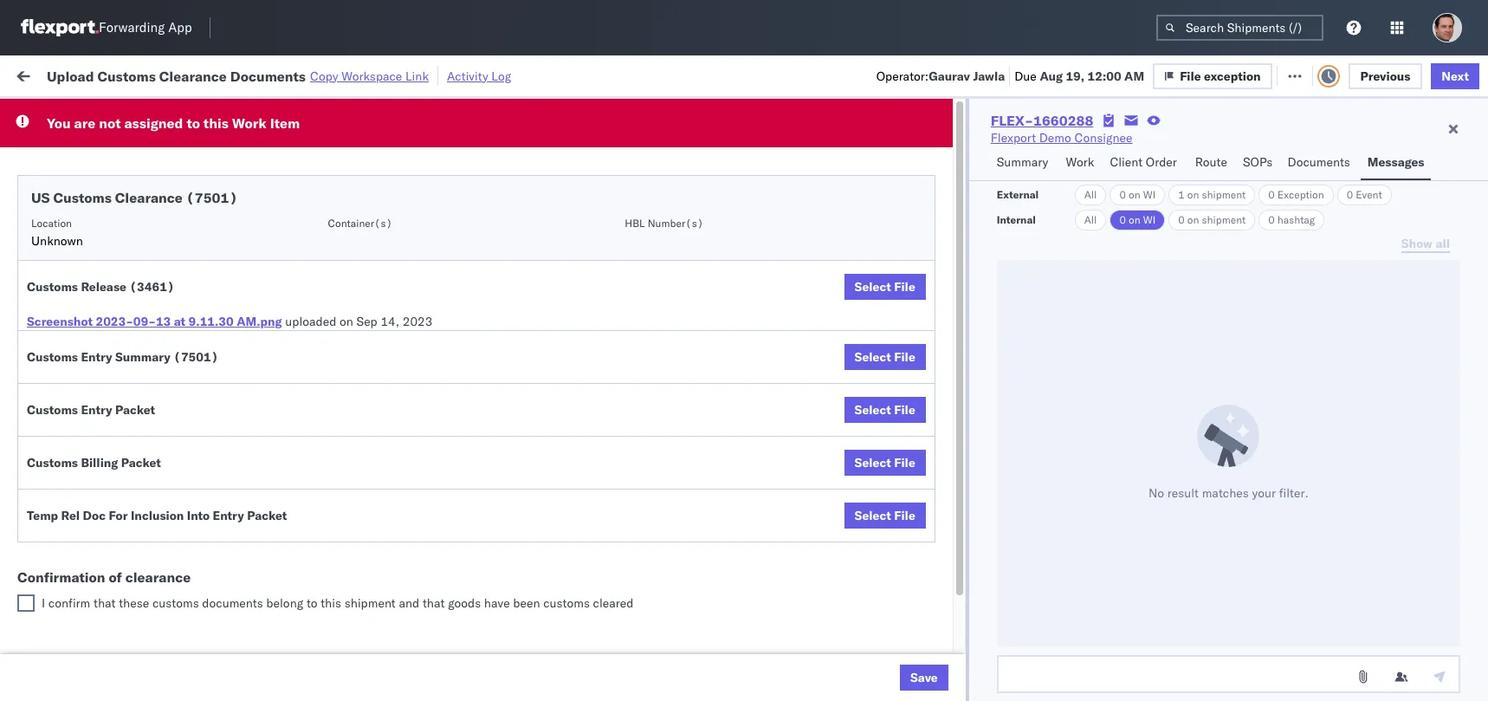 Task type: vqa. For each thing, say whether or not it's contained in the screenshot.
the topmost LHUU7894563, UETU5238478
yes



Task type: describe. For each thing, give the bounding box(es) containing it.
0 exception
[[1269, 188, 1325, 201]]

1 schedule pickup from los angeles, ca link from the top
[[40, 201, 246, 236]]

operator: gaurav jawla
[[877, 68, 1005, 84]]

abcdefg78456546 for schedule pickup from los angeles, ca
[[1180, 403, 1297, 418]]

2 uetu5238478 from the top
[[1160, 440, 1245, 456]]

schedule for 4th schedule delivery appointment button from the top of the page
[[40, 592, 91, 608]]

0 vertical spatial gaurav
[[929, 68, 971, 84]]

0 down client order button
[[1120, 213, 1126, 226]]

2022 for confirm pickup from los angeles, ca link
[[407, 479, 437, 494]]

0 on wi for 1
[[1120, 188, 1156, 201]]

1662119
[[994, 669, 1047, 685]]

customs billing packet
[[27, 455, 161, 471]]

summary inside button
[[997, 154, 1049, 170]]

angeles, for 4th schedule pickup from los angeles, ca link from the bottom
[[186, 240, 234, 256]]

2130387 for schedule delivery appointment
[[994, 593, 1047, 609]]

flex-1893174
[[957, 555, 1047, 571]]

pst, for rotterdam,
[[330, 631, 357, 647]]

los for confirm pickup from los angeles, ca button
[[156, 469, 176, 485]]

documents
[[202, 595, 263, 611]]

2022 for 3rd schedule pickup from los angeles, ca link from the bottom
[[408, 326, 438, 342]]

0 vertical spatial jawla
[[974, 68, 1005, 84]]

4 flex-1846748 from the top
[[957, 288, 1047, 304]]

2023 for schedule pickup from rotterdam, netherlands
[[404, 631, 434, 647]]

2022 for fourth schedule delivery appointment link from the bottom
[[408, 174, 438, 189]]

2 customs from the left
[[544, 595, 590, 611]]

documents for upload customs clearance documents copy workspace link
[[230, 67, 306, 84]]

filtered
[[17, 106, 60, 122]]

flexport
[[991, 130, 1037, 146]]

13
[[156, 314, 171, 329]]

my work
[[17, 63, 94, 87]]

2 vertical spatial packet
[[247, 508, 287, 523]]

maeu9408431
[[1180, 631, 1268, 647]]

no
[[1149, 485, 1165, 501]]

flex-1846748 for 3rd schedule pickup from los angeles, ca link from the bottom
[[957, 326, 1047, 342]]

2 abcdefg78456546 from the top
[[1180, 441, 1297, 456]]

been
[[513, 595, 540, 611]]

blocked,
[[213, 107, 257, 120]]

12:00
[[1088, 68, 1122, 84]]

your
[[1253, 485, 1277, 501]]

1 vertical spatial gaurav
[[1397, 174, 1436, 189]]

2 hlxu8034992 from the top
[[1252, 211, 1336, 227]]

select file button for customs release (3461)
[[845, 274, 926, 300]]

fcl for schedule pickup from rotterdam, netherlands button
[[569, 631, 591, 647]]

customs up "location"
[[53, 189, 112, 206]]

packet for customs entry packet
[[115, 402, 155, 418]]

jaehyung
[[1397, 593, 1448, 609]]

4 schedule delivery appointment link from the top
[[40, 591, 213, 609]]

abcdefg78456546 for confirm pickup from los angeles, ca
[[1180, 479, 1297, 494]]

work,
[[183, 107, 211, 120]]

rel
[[61, 508, 80, 523]]

client name
[[643, 141, 701, 154]]

ocean fcl for first schedule delivery appointment link from the bottom of the page
[[530, 593, 591, 609]]

1846748 for fourth schedule delivery appointment link from the bottom
[[994, 174, 1047, 189]]

3 lhuu7894563, from the top
[[1068, 478, 1157, 494]]

flex-2130387 for schedule delivery appointment
[[957, 593, 1047, 609]]

customs up screenshot
[[27, 279, 78, 295]]

8,
[[393, 364, 404, 380]]

mode button
[[522, 138, 617, 155]]

resize handle column header for consignee
[[900, 134, 920, 701]]

you
[[47, 114, 71, 132]]

ca for 4th schedule pickup from los angeles, ca link from the top of the page
[[40, 410, 56, 426]]

0 left exception
[[1269, 188, 1275, 201]]

2 integration test account - karl lagerfeld from the top
[[756, 631, 981, 647]]

location unknown
[[31, 217, 83, 249]]

angeles, for 3rd schedule pickup from los angeles, ca link from the bottom
[[186, 317, 234, 332]]

delivery for 6:00
[[87, 516, 132, 532]]

4 1846748 from the top
[[994, 288, 1047, 304]]

belong
[[266, 595, 304, 611]]

all button for internal
[[1075, 210, 1107, 231]]

10 resize handle column header from the left
[[1445, 134, 1465, 701]]

customs left billing
[[27, 455, 78, 471]]

by:
[[63, 106, 79, 122]]

pm for upload customs clearance documents "link"
[[316, 364, 335, 380]]

Search Shipments (/) text field
[[1157, 15, 1324, 41]]

14,
[[381, 314, 400, 329]]

:
[[125, 107, 129, 120]]

select file for customs entry packet
[[855, 402, 916, 418]]

pst, for documents
[[338, 364, 364, 380]]

1 vertical spatial at
[[174, 314, 186, 329]]

flex
[[929, 141, 948, 154]]

flex-1662119
[[957, 669, 1047, 685]]

2022 for upload customs clearance documents "link"
[[407, 364, 437, 380]]

4 schedule pickup from los angeles, ca link from the top
[[40, 392, 246, 427]]

confirm pickup from los angeles, ca
[[40, 469, 227, 502]]

1 vertical spatial to
[[307, 595, 318, 611]]

1 horizontal spatial am
[[1125, 68, 1145, 84]]

2 ceau7522281, from the top
[[1068, 211, 1157, 227]]

3 lhuu7894563, uetu5238478 from the top
[[1068, 478, 1245, 494]]

4:00 pm pst, dec 23, 2022
[[279, 479, 437, 494]]

schedule for second schedule delivery appointment button
[[40, 287, 91, 303]]

2 vertical spatial shipment
[[345, 595, 396, 611]]

select file button for customs entry summary (7501)
[[845, 344, 926, 370]]

2 hlxu6269489, from the top
[[1160, 211, 1248, 227]]

los for 3rd schedule pickup from los angeles, ca button from the bottom of the page
[[163, 317, 183, 332]]

i confirm that these customs documents belong to this shipment and that goods have been customs cleared
[[42, 595, 634, 611]]

due aug 19, 12:00 am
[[1015, 68, 1145, 84]]

1846748 for 4th schedule pickup from los angeles, ca link from the bottom
[[994, 250, 1047, 266]]

customs up customs billing packet
[[27, 402, 78, 418]]

1846748 for 3rd schedule pickup from los angeles, ca link from the bottom
[[994, 326, 1047, 342]]

resize handle column header for workitem
[[248, 134, 269, 701]]

3 resize handle column header from the left
[[501, 134, 522, 701]]

9 resize handle column header from the left
[[1367, 134, 1388, 701]]

1 schedule pickup from los angeles, ca button from the top
[[40, 201, 246, 238]]

id
[[951, 141, 962, 154]]

1 horizontal spatial this
[[321, 595, 341, 611]]

2 account from the top
[[845, 631, 890, 647]]

snooze
[[470, 141, 504, 154]]

2 vertical spatial entry
[[213, 508, 244, 523]]

flex id
[[929, 141, 962, 154]]

file for customs release (3461)
[[895, 279, 916, 295]]

cleared
[[593, 595, 634, 611]]

forwarding app
[[99, 19, 192, 36]]

hlxu6269489, for omkar savant
[[1160, 250, 1248, 265]]

previous
[[1361, 68, 1411, 84]]

resize handle column header for container numbers
[[1151, 134, 1172, 701]]

pm for schedule pickup from rotterdam, netherlands link
[[308, 631, 327, 647]]

flexport demo consignee
[[991, 130, 1133, 146]]

upload for upload customs clearance documents copy workspace link
[[47, 67, 94, 84]]

omkar for ceau7522281, hlxu6269489, hlxu8034992
[[1397, 250, 1433, 266]]

2 1889466 from the top
[[994, 441, 1047, 456]]

1 uetu5238478 from the top
[[1160, 402, 1245, 418]]

import work button
[[140, 55, 227, 94]]

3 schedule delivery appointment link from the top
[[40, 439, 213, 456]]

1 lhuu7894563, uetu5238478 from the top
[[1068, 402, 1245, 418]]

schedule pickup from rotterdam, netherlands
[[40, 622, 225, 655]]

confirm
[[48, 595, 90, 611]]

upload customs clearance documents copy workspace link
[[47, 67, 429, 84]]

24,
[[386, 517, 405, 533]]

(7501) for us customs clearance (7501)
[[186, 189, 238, 206]]

4:00
[[279, 479, 305, 494]]

schedule for fifth schedule pickup from los angeles, ca button from the bottom
[[40, 202, 91, 218]]

select file button for temp rel doc for inclusion into entry packet
[[845, 503, 926, 529]]

3 schedule delivery appointment button from the top
[[40, 439, 213, 458]]

hashtag
[[1278, 213, 1316, 226]]

forwarding
[[99, 19, 165, 36]]

select for customs entry summary (7501)
[[855, 349, 892, 365]]

item
[[270, 114, 300, 132]]

1 gaurav jawla from the top
[[1397, 174, 1469, 189]]

0 down "1" on the right top
[[1179, 213, 1185, 226]]

2 vertical spatial gaurav
[[1397, 288, 1436, 304]]

2023-
[[96, 314, 133, 329]]

netherlands
[[40, 639, 108, 655]]

4 pdt, from the top
[[338, 326, 365, 342]]

2 integration from the top
[[756, 631, 815, 647]]

1 customs from the left
[[152, 595, 199, 611]]

all for external
[[1085, 188, 1097, 201]]

customs up :
[[97, 67, 156, 84]]

3 schedule delivery appointment from the top
[[40, 440, 213, 455]]

0 left 'hashtag'
[[1269, 213, 1275, 226]]

1 lagerfeld from the top
[[930, 593, 981, 609]]

2 4, from the top
[[394, 212, 405, 227]]

187
[[399, 67, 422, 83]]

flex-1660288
[[991, 112, 1094, 129]]

0 hashtag
[[1269, 213, 1316, 226]]

3 fcl from the top
[[569, 326, 591, 342]]

packet for customs billing packet
[[121, 455, 161, 471]]

status : ready for work, blocked, in progress
[[95, 107, 315, 120]]

4, for 3rd schedule pickup from los angeles, ca link from the bottom
[[394, 326, 405, 342]]

hlxu8034992 for omkar savant
[[1252, 250, 1336, 265]]

2 schedule delivery appointment link from the top
[[40, 286, 213, 304]]

1889466 for confirm pickup from los angeles, ca
[[994, 479, 1047, 494]]

upload customs clearance documents button
[[40, 354, 246, 390]]

--
[[1180, 669, 1195, 685]]

entry for packet
[[81, 402, 112, 418]]

are
[[74, 114, 96, 132]]

flex-1660288 link
[[991, 112, 1094, 129]]

temp rel doc for inclusion into entry packet
[[27, 508, 287, 523]]

pst, down 4:00 pm pst, dec 23, 2022
[[331, 517, 358, 533]]

screenshot
[[27, 314, 93, 329]]

flex-1846748 for fourth schedule delivery appointment link from the bottom
[[957, 174, 1047, 189]]

goods
[[448, 595, 481, 611]]

3 pdt, from the top
[[338, 250, 365, 266]]

5 schedule pickup from los angeles, ca button from the top
[[40, 545, 246, 581]]

11:59 for 3rd schedule pickup from los angeles, ca link from the bottom
[[279, 326, 313, 342]]

8:30 for schedule delivery appointment
[[279, 593, 305, 609]]

screenshot 2023-09-13 at 9.11.30 am.png uploaded on sep 14, 2023
[[27, 314, 433, 329]]

pm for 4th schedule pickup from los angeles, ca link from the bottom
[[316, 250, 335, 266]]

2022 for confirm delivery link
[[408, 517, 438, 533]]

9.11.30
[[189, 314, 234, 329]]

0 horizontal spatial summary
[[115, 349, 171, 365]]

0 vertical spatial 2023
[[403, 314, 433, 329]]

name
[[674, 141, 701, 154]]

choi
[[1451, 593, 1477, 609]]

container
[[1068, 134, 1114, 147]]

pst, right the belong
[[330, 593, 357, 609]]

pickup inside schedule pickup from rotterdam, netherlands
[[94, 622, 132, 637]]

2023 for schedule delivery appointment
[[404, 593, 434, 609]]

4 schedule delivery appointment from the top
[[40, 592, 213, 608]]

select file for customs entry summary (7501)
[[855, 349, 916, 365]]

all button for external
[[1075, 185, 1107, 205]]

select for customs entry packet
[[855, 402, 892, 418]]

savant for ceau7522281, hlxu6269489, hlxu8034992
[[1437, 250, 1474, 266]]

2 schedule delivery appointment button from the top
[[40, 286, 213, 305]]

rotterdam,
[[163, 622, 225, 637]]

2 gaurav jawla from the top
[[1397, 288, 1469, 304]]

11:00 pm pst, nov 8, 2022
[[279, 364, 437, 380]]

3 uetu5238478 from the top
[[1160, 478, 1245, 494]]

1 vertical spatial jawla
[[1439, 174, 1469, 189]]

sops button
[[1237, 146, 1281, 180]]

appointment for fourth schedule delivery appointment link from the bottom
[[142, 173, 213, 188]]

2 lhuu7894563, uetu5238478 from the top
[[1068, 440, 1245, 456]]

file for customs billing packet
[[895, 455, 916, 471]]

nov for upload customs clearance documents "link"
[[367, 364, 390, 380]]

2 schedule delivery appointment from the top
[[40, 287, 213, 303]]

confirm delivery
[[40, 516, 132, 532]]

1 karl from the top
[[904, 593, 926, 609]]

1 vertical spatial work
[[232, 114, 267, 132]]

client order button
[[1104, 146, 1189, 180]]

select file button for customs entry packet
[[845, 397, 926, 423]]

1 integration from the top
[[756, 593, 815, 609]]

3 schedule pickup from los angeles, ca button from the top
[[40, 316, 246, 352]]

upload for upload customs clearance documents
[[40, 355, 79, 370]]

result
[[1168, 485, 1199, 501]]

customs entry summary (7501)
[[27, 349, 219, 365]]

for
[[109, 508, 128, 523]]

select file for temp rel doc for inclusion into entry packet
[[855, 508, 916, 523]]

shipment for 1 on shipment
[[1202, 188, 1246, 201]]

client name button
[[634, 138, 730, 155]]

confirm for confirm delivery
[[40, 516, 84, 532]]

next button
[[1432, 63, 1480, 89]]

2 test123456 from the top
[[1180, 212, 1253, 227]]

2 schedule pickup from los angeles, ca button from the top
[[40, 240, 246, 276]]

1 account from the top
[[845, 593, 890, 609]]

wi for 0
[[1144, 213, 1156, 226]]

work button
[[1059, 146, 1104, 180]]

schedule for schedule pickup from rotterdam, netherlands button
[[40, 622, 91, 637]]

consignee button
[[747, 138, 903, 155]]

assigned
[[124, 114, 183, 132]]

778 at risk
[[319, 67, 379, 83]]

2 karl from the top
[[904, 631, 926, 647]]

ca for confirm pickup from los angeles, ca link
[[40, 487, 56, 502]]

2 ceau7522281, hlxu6269489, hlxu8034992 from the top
[[1068, 211, 1336, 227]]

internal
[[997, 213, 1036, 226]]

dec for 23,
[[360, 479, 383, 494]]

uploaded
[[285, 314, 337, 329]]

location
[[31, 217, 72, 230]]

4 schedule pickup from los angeles, ca button from the top
[[40, 392, 246, 429]]

flex id button
[[920, 138, 1042, 155]]

select for customs billing packet
[[855, 455, 892, 471]]

of
[[109, 568, 122, 586]]

2 11:59 pm pdt, nov 4, 2022 from the top
[[279, 212, 438, 227]]

hlxu8034992 for gaurav jawla
[[1252, 173, 1336, 189]]

nov for 3rd schedule pickup from los angeles, ca link from the bottom
[[368, 326, 391, 342]]

1 integration test account - karl lagerfeld from the top
[[756, 593, 981, 609]]

los for first schedule pickup from los angeles, ca button from the bottom of the page
[[163, 546, 183, 561]]

2 that from the left
[[423, 595, 445, 611]]

select for temp rel doc for inclusion into entry packet
[[855, 508, 892, 523]]

2 flex-1846748 from the top
[[957, 212, 1047, 227]]

1 schedule delivery appointment from the top
[[40, 173, 213, 188]]

2 pdt, from the top
[[338, 212, 365, 227]]

11:59 for 4th schedule pickup from los angeles, ca link from the bottom
[[279, 250, 313, 266]]

2 fcl from the top
[[569, 250, 591, 266]]

1660288
[[1034, 112, 1094, 129]]

operator:
[[877, 68, 929, 84]]

import
[[147, 67, 186, 83]]



Task type: locate. For each thing, give the bounding box(es) containing it.
1 vertical spatial all button
[[1075, 210, 1107, 231]]

deadline button
[[270, 138, 444, 155]]

consignee inside flexport demo consignee link
[[1075, 130, 1133, 146]]

23, up 24, at bottom
[[385, 479, 404, 494]]

1 schedule delivery appointment link from the top
[[40, 172, 213, 189]]

6 schedule from the top
[[40, 393, 91, 409]]

4 select from the top
[[855, 455, 892, 471]]

pst, left 8,
[[338, 364, 364, 380]]

2 vertical spatial lhuu7894563,
[[1068, 478, 1157, 494]]

us customs clearance (7501)
[[31, 189, 238, 206]]

schedule down "location"
[[40, 240, 91, 256]]

confirm for confirm pickup from los angeles, ca
[[40, 469, 84, 485]]

message
[[234, 67, 282, 83]]

schedule left 2023-
[[40, 317, 91, 332]]

schedule pickup from rotterdam, netherlands link
[[40, 621, 246, 656]]

pm for first schedule delivery appointment link from the bottom of the page
[[308, 593, 327, 609]]

23, down and
[[382, 631, 401, 647]]

1 vertical spatial test123456
[[1180, 212, 1253, 227]]

ceau7522281, hlxu6269489, hlxu8034992 down 0 on shipment
[[1068, 250, 1336, 265]]

1 vertical spatial gaurav jawla
[[1397, 288, 1469, 304]]

1 8:30 from the top
[[279, 593, 305, 609]]

2 schedule from the top
[[40, 202, 91, 218]]

1889466
[[994, 403, 1047, 418], [994, 441, 1047, 456], [994, 479, 1047, 494], [994, 517, 1047, 533]]

2 omkar from the top
[[1397, 479, 1433, 494]]

2 vertical spatial hlxu6269489,
[[1160, 250, 1248, 265]]

1 vertical spatial packet
[[121, 455, 161, 471]]

schedule down confirmation
[[40, 592, 91, 608]]

5 schedule from the top
[[40, 317, 91, 332]]

1 4, from the top
[[394, 174, 405, 189]]

0 left event
[[1347, 188, 1354, 201]]

0 horizontal spatial at
[[174, 314, 186, 329]]

schedule pickup from los angeles, ca for fifth schedule pickup from los angeles, ca link from the bottom
[[40, 202, 234, 235]]

confirm delivery link
[[40, 515, 132, 533]]

los down workitem button
[[163, 202, 183, 218]]

shipment
[[1202, 188, 1246, 201], [1202, 213, 1246, 226], [345, 595, 396, 611]]

1 hlxu8034992 from the top
[[1252, 173, 1336, 189]]

schedule delivery appointment down of
[[40, 592, 213, 608]]

4, for 4th schedule pickup from los angeles, ca link from the bottom
[[394, 250, 405, 266]]

schedule pickup from rotterdam, netherlands button
[[40, 621, 246, 657]]

client left the name
[[643, 141, 671, 154]]

2130387
[[994, 593, 1047, 609], [994, 631, 1047, 647]]

1 lhuu7894563, from the top
[[1068, 402, 1157, 418]]

0 vertical spatial karl
[[904, 593, 926, 609]]

1 ceau7522281, from the top
[[1068, 173, 1157, 189]]

documents inside button
[[1288, 154, 1351, 170]]

pst, down i confirm that these customs documents belong to this shipment and that goods have been customs cleared
[[330, 631, 357, 647]]

4, right sep
[[394, 326, 405, 342]]

shipment down 1 on shipment in the right of the page
[[1202, 213, 1246, 226]]

1 select from the top
[[855, 279, 892, 295]]

1 vertical spatial account
[[845, 631, 890, 647]]

2 flex-1889466 from the top
[[957, 441, 1047, 456]]

resize handle column header for deadline
[[440, 134, 461, 701]]

summary button
[[990, 146, 1059, 180]]

workitem
[[19, 141, 64, 154]]

schedule for second schedule pickup from los angeles, ca button
[[40, 240, 91, 256]]

aug
[[1040, 68, 1063, 84]]

1 that from the left
[[94, 595, 116, 611]]

schedule up "unknown"
[[40, 202, 91, 218]]

4 ocean fcl from the top
[[530, 364, 591, 380]]

los for fourth schedule pickup from los angeles, ca button from the top
[[163, 393, 183, 409]]

6 1846748 from the top
[[994, 364, 1047, 380]]

4, down deadline button
[[394, 174, 405, 189]]

for
[[166, 107, 181, 120]]

0 vertical spatial 2130387
[[994, 593, 1047, 609]]

1 vertical spatial documents
[[1288, 154, 1351, 170]]

1 vertical spatial omkar savant
[[1397, 479, 1474, 494]]

at
[[345, 67, 356, 83], [174, 314, 186, 329]]

5 ca from the top
[[40, 487, 56, 502]]

app
[[168, 19, 192, 36]]

2 select file from the top
[[855, 349, 916, 365]]

exception
[[1216, 67, 1273, 83], [1205, 68, 1261, 84]]

2 vertical spatial lhuu7894563, uetu5238478
[[1068, 478, 1245, 494]]

hlxu8034992 down 0 hashtag
[[1252, 250, 1336, 265]]

1 all from the top
[[1085, 188, 1097, 201]]

operator
[[1397, 141, 1439, 154]]

8 schedule from the top
[[40, 546, 91, 561]]

select file
[[855, 279, 916, 295], [855, 349, 916, 365], [855, 402, 916, 418], [855, 455, 916, 471], [855, 508, 916, 523]]

numbers for container numbers
[[1068, 148, 1111, 161]]

schedule delivery appointment up us customs clearance (7501)
[[40, 173, 213, 188]]

hlxu6269489, down 0 on shipment
[[1160, 250, 1248, 265]]

entry right into
[[213, 508, 244, 523]]

1 vertical spatial clearance
[[115, 189, 183, 206]]

activity
[[447, 68, 489, 84]]

1 vertical spatial confirm
[[40, 516, 84, 532]]

1 vertical spatial all
[[1085, 213, 1097, 226]]

1 vertical spatial 8:30 pm pst, jan 23, 2023
[[279, 631, 434, 647]]

2 lhuu7894563, from the top
[[1068, 440, 1157, 456]]

all
[[1085, 188, 1097, 201], [1085, 213, 1097, 226]]

flex-1662119 button
[[929, 665, 1050, 689], [929, 665, 1050, 689]]

appointment down clearance
[[142, 592, 213, 608]]

angeles, for confirm pickup from los angeles, ca link
[[179, 469, 227, 485]]

0 vertical spatial (7501)
[[186, 189, 238, 206]]

file for customs entry packet
[[895, 402, 916, 418]]

10 schedule from the top
[[40, 622, 91, 637]]

documents up customs entry packet
[[40, 372, 103, 388]]

3 1889466 from the top
[[994, 479, 1047, 494]]

8:30 pm pst, jan 23, 2023 down i confirm that these customs documents belong to this shipment and that goods have been customs cleared
[[279, 631, 434, 647]]

appointment up us customs clearance (7501)
[[142, 173, 213, 188]]

schedule delivery appointment link up confirm pickup from los angeles, ca
[[40, 439, 213, 456]]

1 abcdefg78456546 from the top
[[1180, 403, 1297, 418]]

shipment left and
[[345, 595, 396, 611]]

0 vertical spatial 23,
[[385, 479, 404, 494]]

1 ocean fcl from the top
[[530, 174, 591, 189]]

documents up the in
[[230, 67, 306, 84]]

hbl number(s)
[[625, 217, 704, 230]]

1 horizontal spatial to
[[307, 595, 318, 611]]

los
[[163, 202, 183, 218], [163, 240, 183, 256], [163, 317, 183, 332], [163, 393, 183, 409], [156, 469, 176, 485], [163, 546, 183, 561]]

flexport demo consignee link
[[991, 129, 1133, 146]]

ca inside confirm pickup from los angeles, ca
[[40, 487, 56, 502]]

4 11:59 from the top
[[279, 326, 313, 342]]

pst,
[[338, 364, 364, 380], [330, 479, 357, 494], [331, 517, 358, 533], [330, 593, 357, 609], [330, 631, 357, 647]]

los up (3461)
[[163, 240, 183, 256]]

flex-1846748 for 4th schedule pickup from los angeles, ca link from the bottom
[[957, 250, 1047, 266]]

packet down upload customs clearance documents button
[[115, 402, 155, 418]]

batch action button
[[1364, 62, 1478, 88]]

ca down screenshot
[[40, 334, 56, 350]]

1 jan from the top
[[360, 593, 379, 609]]

delivery inside button
[[87, 516, 132, 532]]

5 1846748 from the top
[[994, 326, 1047, 342]]

documents for upload customs clearance documents
[[40, 372, 103, 388]]

clearance down workitem button
[[115, 189, 183, 206]]

11:59 left container(s)
[[279, 212, 313, 227]]

schedule delivery appointment button down of
[[40, 591, 213, 611]]

1 flex-1846748 from the top
[[957, 174, 1047, 189]]

clearance inside the upload customs clearance documents
[[134, 355, 190, 370]]

3 flex-1889466 from the top
[[957, 479, 1047, 494]]

am right the 6:00
[[308, 517, 328, 533]]

save button
[[900, 665, 949, 691]]

from down upload customs clearance documents button
[[135, 393, 160, 409]]

packet
[[115, 402, 155, 418], [121, 455, 161, 471], [247, 508, 287, 523]]

1 vertical spatial lhuu7894563, uetu5238478
[[1068, 440, 1245, 456]]

clearance
[[159, 67, 227, 84], [115, 189, 183, 206], [134, 355, 190, 370]]

select file for customs billing packet
[[855, 455, 916, 471]]

billing
[[81, 455, 118, 471]]

schedule for first schedule pickup from los angeles, ca button from the bottom of the page
[[40, 546, 91, 561]]

schedule for fourth schedule pickup from los angeles, ca button from the top
[[40, 393, 91, 409]]

1889466 for confirm delivery
[[994, 517, 1047, 533]]

los inside confirm pickup from los angeles, ca
[[156, 469, 176, 485]]

2023 left goods
[[404, 593, 434, 609]]

11:59 up uploaded
[[279, 250, 313, 266]]

1 vertical spatial 23,
[[382, 593, 401, 609]]

message (0)
[[234, 67, 305, 83]]

1 vertical spatial 2130387
[[994, 631, 1047, 647]]

2023 down and
[[404, 631, 434, 647]]

at right 13
[[174, 314, 186, 329]]

hlxu6269489, down 1 on shipment in the right of the page
[[1160, 211, 1248, 227]]

consignee inside consignee button
[[756, 141, 806, 154]]

lagerfeld
[[930, 593, 981, 609], [930, 631, 981, 647]]

3 test123456 from the top
[[1180, 250, 1253, 266]]

1 vertical spatial ceau7522281,
[[1068, 211, 1157, 227]]

3 appointment from the top
[[142, 440, 213, 455]]

workspace
[[342, 68, 402, 84]]

ceau7522281, hlxu6269489, hlxu8034992 down 1 on shipment in the right of the page
[[1068, 211, 1336, 227]]

nov for fourth schedule delivery appointment link from the bottom
[[368, 174, 391, 189]]

delivery for 11:59
[[94, 173, 139, 188]]

documents up exception
[[1288, 154, 1351, 170]]

schedule delivery appointment up 2023-
[[40, 287, 213, 303]]

no result matches your filter.
[[1149, 485, 1309, 501]]

documents inside the upload customs clearance documents
[[40, 372, 103, 388]]

schedule pickup from los angeles, ca for 4th schedule pickup from los angeles, ca link from the bottom
[[40, 240, 234, 273]]

1 vertical spatial 8:30
[[279, 631, 305, 647]]

numbers inside container numbers
[[1068, 148, 1111, 161]]

los up inclusion
[[156, 469, 176, 485]]

clearance for upload customs clearance documents copy workspace link
[[159, 67, 227, 84]]

6 ca from the top
[[40, 563, 56, 578]]

1 ceau7522281, hlxu6269489, hlxu8034992 from the top
[[1068, 173, 1336, 189]]

doc
[[83, 508, 106, 523]]

0 vertical spatial packet
[[115, 402, 155, 418]]

0 vertical spatial jan
[[360, 593, 379, 609]]

packet right billing
[[121, 455, 161, 471]]

0 vertical spatial all button
[[1075, 185, 1107, 205]]

dec up 6:00 am pst, dec 24, 2022
[[360, 479, 383, 494]]

4, for fourth schedule delivery appointment link from the bottom
[[394, 174, 405, 189]]

ceau7522281, hlxu6269489, hlxu8034992 for omkar savant
[[1068, 250, 1336, 265]]

0 on wi for 0
[[1120, 213, 1156, 226]]

0 vertical spatial 8:30
[[279, 593, 305, 609]]

customs down screenshot
[[27, 349, 78, 365]]

5 flex-1846748 from the top
[[957, 326, 1047, 342]]

4 ca from the top
[[40, 410, 56, 426]]

0 horizontal spatial consignee
[[756, 141, 806, 154]]

schedule down customs entry packet
[[40, 440, 91, 455]]

delivery for 8:30
[[94, 592, 139, 608]]

ocean fcl for 4th schedule pickup from los angeles, ca link from the bottom
[[530, 250, 591, 266]]

messages button
[[1361, 146, 1432, 180]]

8 resize handle column header from the left
[[1151, 134, 1172, 701]]

1 vertical spatial flex-2130387
[[957, 631, 1047, 647]]

flex-2130387 down flex-1893174
[[957, 593, 1047, 609]]

2 schedule pickup from los angeles, ca link from the top
[[40, 240, 246, 274]]

flex-2130387 for schedule pickup from rotterdam, netherlands
[[957, 631, 1047, 647]]

risk
[[359, 67, 379, 83]]

0 horizontal spatial client
[[643, 141, 671, 154]]

flex-1846748
[[957, 174, 1047, 189], [957, 212, 1047, 227], [957, 250, 1047, 266], [957, 288, 1047, 304], [957, 326, 1047, 342], [957, 364, 1047, 380]]

fcl for 4th schedule delivery appointment button from the top of the page
[[569, 593, 591, 609]]

entry down 2023-
[[81, 349, 112, 365]]

5 select file button from the top
[[845, 503, 926, 529]]

1 horizontal spatial at
[[345, 67, 356, 83]]

8:30 right documents
[[279, 593, 305, 609]]

packet down 4:00 at the left bottom of page
[[247, 508, 287, 523]]

from for 4th schedule pickup from los angeles, ca link from the bottom
[[135, 240, 160, 256]]

lhuu7894563,
[[1068, 402, 1157, 418], [1068, 440, 1157, 456], [1068, 478, 1157, 494]]

ca for fifth schedule pickup from los angeles, ca link from the bottom
[[40, 220, 56, 235]]

flex-2130387
[[957, 593, 1047, 609], [957, 631, 1047, 647]]

2 8:30 pm pst, jan 23, 2023 from the top
[[279, 631, 434, 647]]

0 vertical spatial hlxu8034992
[[1252, 173, 1336, 189]]

1 vertical spatial 2023
[[404, 593, 434, 609]]

flex-1889466 for confirm pickup from los angeles, ca
[[957, 479, 1047, 494]]

activity log button
[[447, 66, 511, 86]]

omkar
[[1397, 250, 1433, 266], [1397, 479, 1433, 494]]

schedule delivery appointment link down workitem button
[[40, 172, 213, 189]]

select file button for customs billing packet
[[845, 450, 926, 476]]

order
[[1146, 154, 1178, 170]]

4 4, from the top
[[394, 326, 405, 342]]

customs inside the upload customs clearance documents
[[82, 355, 131, 370]]

0 vertical spatial ceau7522281,
[[1068, 173, 1157, 189]]

5 schedule pickup from los angeles, ca link from the top
[[40, 545, 246, 579]]

0 vertical spatial summary
[[997, 154, 1049, 170]]

confirm pickup from los angeles, ca button
[[40, 468, 246, 505]]

nov for 4th schedule pickup from los angeles, ca link from the bottom
[[368, 250, 391, 266]]

screenshot 2023-09-13 at 9.11.30 am.png link
[[27, 313, 282, 330]]

0 horizontal spatial am
[[308, 517, 328, 533]]

3 1846748 from the top
[[994, 250, 1047, 266]]

4 resize handle column header from the left
[[614, 134, 634, 701]]

ceau7522281, hlxu6269489, hlxu8034992
[[1068, 173, 1336, 189], [1068, 211, 1336, 227], [1068, 250, 1336, 265]]

1 vertical spatial hlxu8034992
[[1252, 211, 1336, 227]]

test123456 down 0 on shipment
[[1180, 250, 1253, 266]]

schedule for 3rd schedule pickup from los angeles, ca button from the bottom of the page
[[40, 317, 91, 332]]

2 vertical spatial hlxu8034992
[[1252, 250, 1336, 265]]

numbers for mbl/mawb numbers
[[1243, 141, 1286, 154]]

omkar for lhuu7894563, uetu5238478
[[1397, 479, 1433, 494]]

schedule up us
[[40, 173, 91, 188]]

0 horizontal spatial numbers
[[1068, 148, 1111, 161]]

1 vertical spatial integration test account - karl lagerfeld
[[756, 631, 981, 647]]

2 ocean fcl from the top
[[530, 250, 591, 266]]

2 flex-2130387 from the top
[[957, 631, 1047, 647]]

0 vertical spatial this
[[204, 114, 229, 132]]

1 vertical spatial upload
[[40, 355, 79, 370]]

all for internal
[[1085, 213, 1097, 226]]

0 vertical spatial at
[[345, 67, 356, 83]]

0 vertical spatial lagerfeld
[[930, 593, 981, 609]]

confirm delivery button
[[40, 515, 132, 534]]

exception
[[1278, 188, 1325, 201]]

2 vertical spatial uetu5238478
[[1160, 478, 1245, 494]]

3 select file button from the top
[[845, 397, 926, 423]]

into
[[187, 508, 210, 523]]

1 all button from the top
[[1075, 185, 1107, 205]]

0 vertical spatial clearance
[[159, 67, 227, 84]]

schedule delivery appointment link down of
[[40, 591, 213, 609]]

ocean fcl for schedule pickup from rotterdam, netherlands link
[[530, 631, 591, 647]]

3 schedule pickup from los angeles, ca from the top
[[40, 317, 234, 350]]

0 vertical spatial entry
[[81, 349, 112, 365]]

summary down 09-
[[115, 349, 171, 365]]

3 schedule from the top
[[40, 240, 91, 256]]

shipment up 0 on shipment
[[1202, 188, 1246, 201]]

batch action
[[1391, 67, 1466, 83]]

schedule for 2nd schedule delivery appointment button from the bottom
[[40, 440, 91, 455]]

to right for
[[187, 114, 200, 132]]

5 resize handle column header from the left
[[726, 134, 747, 701]]

work right import
[[189, 67, 220, 83]]

0 vertical spatial work
[[189, 67, 220, 83]]

0 event
[[1347, 188, 1383, 201]]

from up temp rel doc for inclusion into entry packet in the left of the page
[[128, 469, 153, 485]]

karl
[[904, 593, 926, 609], [904, 631, 926, 647]]

1 vertical spatial 0 on wi
[[1120, 213, 1156, 226]]

2 lagerfeld from the top
[[930, 631, 981, 647]]

(7501) down you are not assigned to this work item at left
[[186, 189, 238, 206]]

from for confirm pickup from los angeles, ca link
[[128, 469, 153, 485]]

from down workitem button
[[135, 202, 160, 218]]

0 vertical spatial integration test account - karl lagerfeld
[[756, 593, 981, 609]]

external
[[997, 188, 1039, 201]]

next
[[1442, 68, 1470, 84]]

flex-1846748 for upload customs clearance documents "link"
[[957, 364, 1047, 380]]

summary
[[997, 154, 1049, 170], [115, 349, 171, 365]]

0 vertical spatial 8:30 pm pst, jan 23, 2023
[[279, 593, 434, 609]]

1 on shipment
[[1179, 188, 1246, 201]]

2130387 down 1893174 on the bottom of page
[[994, 593, 1047, 609]]

jan for schedule pickup from rotterdam, netherlands
[[360, 631, 379, 647]]

1 horizontal spatial summary
[[997, 154, 1049, 170]]

1 pdt, from the top
[[338, 174, 365, 189]]

2023
[[403, 314, 433, 329], [404, 593, 434, 609], [404, 631, 434, 647]]

1 vertical spatial omkar
[[1397, 479, 1433, 494]]

work down the container
[[1066, 154, 1095, 170]]

1 vertical spatial dec
[[361, 517, 383, 533]]

1 vertical spatial savant
[[1437, 479, 1474, 494]]

hlxu8034992 up 0 hashtag
[[1252, 173, 1336, 189]]

have
[[484, 595, 510, 611]]

from down these
[[135, 622, 160, 637]]

1 vertical spatial lagerfeld
[[930, 631, 981, 647]]

pm for 3rd schedule pickup from los angeles, ca link from the bottom
[[316, 326, 335, 342]]

0 vertical spatial omkar savant
[[1397, 250, 1474, 266]]

numbers right "mbl/mawb"
[[1243, 141, 1286, 154]]

pm
[[316, 174, 335, 189], [316, 212, 335, 227], [316, 250, 335, 266], [316, 326, 335, 342], [316, 364, 335, 380], [308, 479, 327, 494], [308, 593, 327, 609], [308, 631, 327, 647]]

schedule inside schedule pickup from rotterdam, netherlands
[[40, 622, 91, 637]]

1 ca from the top
[[40, 220, 56, 235]]

4 schedule delivery appointment button from the top
[[40, 591, 213, 611]]

from right 2023-
[[135, 317, 160, 332]]

ca for 3rd schedule pickup from los angeles, ca link from the bottom
[[40, 334, 56, 350]]

2130387 for schedule pickup from rotterdam, netherlands
[[994, 631, 1047, 647]]

angeles, for fifth schedule pickup from los angeles, ca link from the top of the page
[[186, 546, 234, 561]]

0 vertical spatial ceau7522281, hlxu6269489, hlxu8034992
[[1068, 173, 1336, 189]]

4, up 14,
[[394, 250, 405, 266]]

from for schedule pickup from rotterdam, netherlands link
[[135, 622, 160, 637]]

ca up temp
[[40, 487, 56, 502]]

ca up customs billing packet
[[40, 410, 56, 426]]

2 vertical spatial abcdefg78456546
[[1180, 479, 1297, 494]]

23, for rotterdam,
[[382, 631, 401, 647]]

flex-1893174 button
[[929, 551, 1050, 575], [929, 551, 1050, 575]]

ocean fcl for 3rd schedule pickup from los angeles, ca link from the bottom
[[530, 326, 591, 342]]

resize handle column header
[[248, 134, 269, 701], [440, 134, 461, 701], [501, 134, 522, 701], [614, 134, 634, 701], [726, 134, 747, 701], [900, 134, 920, 701], [1038, 134, 1059, 701], [1151, 134, 1172, 701], [1367, 134, 1388, 701], [1445, 134, 1465, 701]]

schedule delivery appointment link up 2023-
[[40, 286, 213, 304]]

appointment up confirm pickup from los angeles, ca link
[[142, 440, 213, 455]]

angeles, inside confirm pickup from los angeles, ca
[[179, 469, 227, 485]]

1 horizontal spatial that
[[423, 595, 445, 611]]

2 vertical spatial jawla
[[1439, 288, 1469, 304]]

work left item
[[232, 114, 267, 132]]

omkar savant for lhuu7894563, uetu5238478
[[1397, 479, 1474, 494]]

filter.
[[1280, 485, 1309, 501]]

2 11:59 from the top
[[279, 212, 313, 227]]

6 fcl from the top
[[569, 593, 591, 609]]

0 horizontal spatial this
[[204, 114, 229, 132]]

pm for confirm pickup from los angeles, ca link
[[308, 479, 327, 494]]

1 horizontal spatial work
[[232, 114, 267, 132]]

6 resize handle column header from the left
[[900, 134, 920, 701]]

3 schedule pickup from los angeles, ca link from the top
[[40, 316, 246, 351]]

clearance up work,
[[159, 67, 227, 84]]

ocean
[[530, 174, 566, 189], [680, 174, 716, 189], [793, 174, 829, 189], [680, 212, 716, 227], [530, 250, 566, 266], [680, 250, 716, 266], [793, 250, 829, 266], [793, 288, 829, 304], [530, 326, 566, 342], [680, 326, 716, 342], [793, 326, 829, 342], [530, 364, 566, 380], [680, 364, 716, 380], [793, 364, 829, 380], [793, 403, 829, 418], [793, 441, 829, 456], [530, 479, 566, 494], [680, 479, 716, 494], [793, 479, 829, 494], [793, 517, 829, 533], [530, 593, 566, 609], [530, 631, 566, 647]]

4 schedule pickup from los angeles, ca from the top
[[40, 393, 234, 426]]

these
[[119, 595, 149, 611]]

2 vertical spatial test123456
[[1180, 250, 1253, 266]]

0 on shipment
[[1179, 213, 1246, 226]]

am right 12:00
[[1125, 68, 1145, 84]]

(7501) for customs entry summary (7501)
[[173, 349, 219, 365]]

due
[[1015, 68, 1037, 84]]

0 vertical spatial shipment
[[1202, 188, 1246, 201]]

schedule up screenshot
[[40, 287, 91, 303]]

jan
[[360, 593, 379, 609], [360, 631, 379, 647]]

from inside schedule pickup from rotterdam, netherlands
[[135, 622, 160, 637]]

1 vertical spatial summary
[[115, 349, 171, 365]]

1 wi from the top
[[1144, 188, 1156, 201]]

1846748 for upload customs clearance documents "link"
[[994, 364, 1047, 380]]

ocean fcl for fourth schedule delivery appointment link from the bottom
[[530, 174, 591, 189]]

4 fcl from the top
[[569, 364, 591, 380]]

ca down "unknown"
[[40, 258, 56, 273]]

client order
[[1110, 154, 1178, 170]]

schedule delivery appointment button down workitem button
[[40, 172, 213, 191]]

23, left goods
[[382, 593, 401, 609]]

3 hlxu6269489, from the top
[[1160, 250, 1248, 265]]

upload inside the upload customs clearance documents
[[40, 355, 79, 370]]

ocean fcl for upload customs clearance documents "link"
[[530, 364, 591, 380]]

in
[[259, 107, 269, 120]]

8:30 pm pst, jan 23, 2023 down 6:00 am pst, dec 24, 2022
[[279, 593, 434, 609]]

client for client name
[[643, 141, 671, 154]]

appointment for 2nd schedule delivery appointment link from the bottom of the page
[[142, 440, 213, 455]]

savant for lhuu7894563, uetu5238478
[[1437, 479, 1474, 494]]

0 vertical spatial savant
[[1437, 250, 1474, 266]]

0 vertical spatial test123456
[[1180, 174, 1253, 189]]

0 down "client order" at the top
[[1120, 188, 1126, 201]]

2 1846748 from the top
[[994, 212, 1047, 227]]

1893174
[[994, 555, 1047, 571]]

test123456 down 1 on shipment in the right of the page
[[1180, 212, 1253, 227]]

abcdefg78456546
[[1180, 403, 1297, 418], [1180, 441, 1297, 456], [1180, 479, 1297, 494]]

customs down 2023-
[[82, 355, 131, 370]]

1 vertical spatial am
[[308, 517, 328, 533]]

1889466 for schedule pickup from los angeles, ca
[[994, 403, 1047, 418]]

0 vertical spatial account
[[845, 593, 890, 609]]

confirm inside confirm pickup from los angeles, ca
[[40, 469, 84, 485]]

11:59 for fourth schedule delivery appointment link from the bottom
[[279, 174, 313, 189]]

1 horizontal spatial client
[[1110, 154, 1143, 170]]

1 vertical spatial hlxu6269489,
[[1160, 211, 1248, 227]]

4 appointment from the top
[[142, 592, 213, 608]]

1 1846748 from the top
[[994, 174, 1047, 189]]

4 flex-1889466 from the top
[[957, 517, 1047, 533]]

jan down i confirm that these customs documents belong to this shipment and that goods have been customs cleared
[[360, 631, 379, 647]]

lagerfeld down flex-1893174
[[930, 593, 981, 609]]

1 schedule delivery appointment button from the top
[[40, 172, 213, 191]]

2 vertical spatial ceau7522281,
[[1068, 250, 1157, 265]]

Search Work text field
[[905, 62, 1094, 88]]

None checkbox
[[17, 594, 35, 612]]

ca for 4th schedule pickup from los angeles, ca link from the bottom
[[40, 258, 56, 273]]

1 horizontal spatial customs
[[544, 595, 590, 611]]

3 hlxu8034992 from the top
[[1252, 250, 1336, 265]]

from inside confirm pickup from los angeles, ca
[[128, 469, 153, 485]]

2 select from the top
[[855, 349, 892, 365]]

clearance for us customs clearance (7501)
[[115, 189, 183, 206]]

flexport. image
[[21, 19, 99, 36]]

flex-1889466 for schedule pickup from los angeles, ca
[[957, 403, 1047, 418]]

account
[[845, 593, 890, 609], [845, 631, 890, 647]]

clearance down 13
[[134, 355, 190, 370]]

file for temp rel doc for inclusion into entry packet
[[895, 508, 916, 523]]

1 horizontal spatial documents
[[230, 67, 306, 84]]

upload down screenshot
[[40, 355, 79, 370]]

2 vertical spatial work
[[1066, 154, 1095, 170]]

11:59 pm pdt, nov 4, 2022
[[279, 174, 438, 189], [279, 212, 438, 227], [279, 250, 438, 266], [279, 326, 438, 342]]

us
[[31, 189, 50, 206]]

0 horizontal spatial to
[[187, 114, 200, 132]]

0 vertical spatial uetu5238478
[[1160, 402, 1245, 418]]

None text field
[[997, 655, 1461, 693]]

2022 for 4th schedule pickup from los angeles, ca link from the bottom
[[408, 250, 438, 266]]

1 vertical spatial lhuu7894563,
[[1068, 440, 1157, 456]]

schedule
[[40, 173, 91, 188], [40, 202, 91, 218], [40, 240, 91, 256], [40, 287, 91, 303], [40, 317, 91, 332], [40, 393, 91, 409], [40, 440, 91, 455], [40, 546, 91, 561], [40, 592, 91, 608], [40, 622, 91, 637]]

am
[[1125, 68, 1145, 84], [308, 517, 328, 533]]

pickup inside confirm pickup from los angeles, ca
[[87, 469, 125, 485]]

1 vertical spatial abcdefg78456546
[[1180, 441, 1297, 456]]

1 0 on wi from the top
[[1120, 188, 1156, 201]]

0 horizontal spatial customs
[[152, 595, 199, 611]]

ceau7522281, hlxu6269489, hlxu8034992 down the route
[[1068, 173, 1336, 189]]

gvcu5265864
[[1068, 631, 1153, 646]]

ceau7522281, hlxu6269489, hlxu8034992 for gaurav jawla
[[1068, 173, 1336, 189]]

from for 3rd schedule pickup from los angeles, ca link from the bottom
[[135, 317, 160, 332]]

upload
[[47, 67, 94, 84], [40, 355, 79, 370]]

entry down the upload customs clearance documents
[[81, 402, 112, 418]]

forwarding app link
[[21, 19, 192, 36]]

batch
[[1391, 67, 1425, 83]]

pickup
[[94, 202, 132, 218], [94, 240, 132, 256], [94, 317, 132, 332], [94, 393, 132, 409], [87, 469, 125, 485], [94, 546, 132, 561], [94, 622, 132, 637]]

to right the belong
[[307, 595, 318, 611]]

0 vertical spatial flex-2130387
[[957, 593, 1047, 609]]

2022
[[408, 174, 438, 189], [408, 212, 438, 227], [408, 250, 438, 266], [408, 326, 438, 342], [407, 364, 437, 380], [407, 479, 437, 494], [408, 517, 438, 533]]

resize handle column header for client name
[[726, 134, 747, 701]]

customs right been
[[544, 595, 590, 611]]

2 horizontal spatial documents
[[1288, 154, 1351, 170]]

7 ocean fcl from the top
[[530, 631, 591, 647]]

1 vertical spatial uetu5238478
[[1160, 440, 1245, 456]]

0 horizontal spatial documents
[[40, 372, 103, 388]]

schedule pickup from los angeles, ca for fifth schedule pickup from los angeles, ca link from the top of the page
[[40, 546, 234, 578]]

0 vertical spatial to
[[187, 114, 200, 132]]

2 2130387 from the top
[[994, 631, 1047, 647]]

7 fcl from the top
[[569, 631, 591, 647]]

hlxu8034992 down the 0 exception in the right top of the page
[[1252, 211, 1336, 227]]

1 vertical spatial shipment
[[1202, 213, 1246, 226]]



